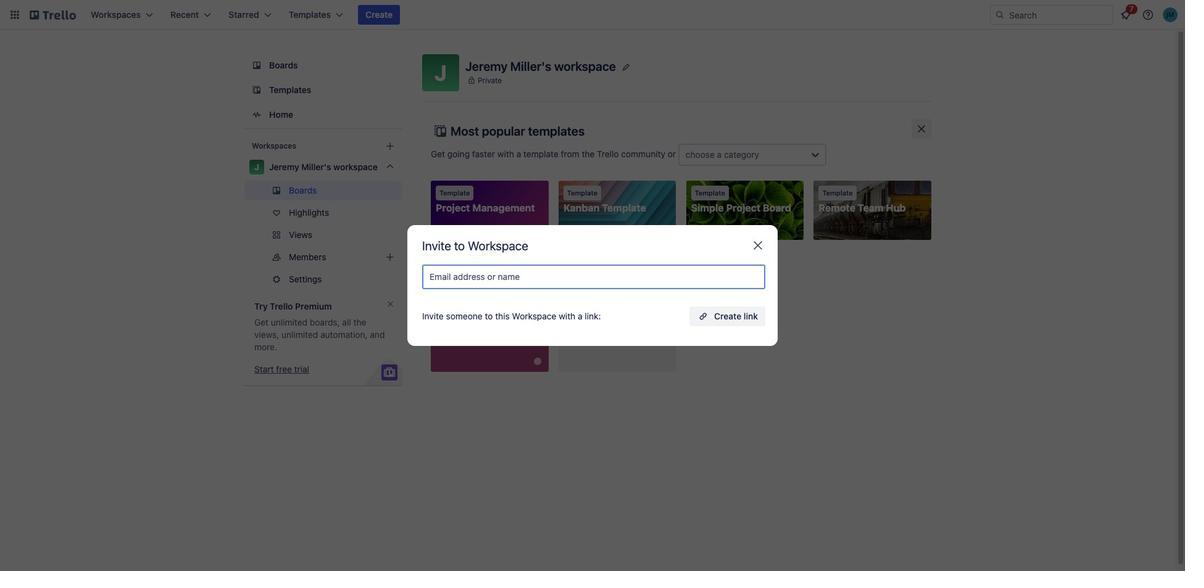 Task type: locate. For each thing, give the bounding box(es) containing it.
0 vertical spatial the
[[582, 149, 595, 159]]

templates
[[269, 85, 311, 95]]

0 horizontal spatial jeremy miller's workspace
[[269, 162, 378, 172]]

create inside primary element
[[365, 9, 393, 20]]

template up kanban
[[567, 189, 598, 197]]

a right choose at top
[[717, 149, 722, 160]]

start free trial
[[254, 364, 309, 375]]

0 vertical spatial j
[[435, 60, 447, 85]]

template up remote
[[822, 189, 853, 197]]

1 horizontal spatial miller's
[[510, 59, 551, 73]]

a down most popular templates
[[516, 149, 521, 159]]

2 horizontal spatial create
[[714, 311, 741, 322]]

1 vertical spatial j
[[254, 162, 259, 172]]

workspace right this
[[512, 311, 556, 322]]

boards up templates
[[269, 60, 298, 70]]

highlights link
[[244, 203, 402, 223]]

0 vertical spatial workspace
[[468, 239, 528, 253]]

your boards
[[456, 293, 513, 304]]

0 horizontal spatial workspace
[[333, 162, 378, 172]]

beyond imagination link
[[431, 313, 548, 372]]

2 horizontal spatial the
[[582, 149, 595, 159]]

automation,
[[320, 330, 368, 340]]

the for get going faster with a template from the trello community or
[[582, 149, 595, 159]]

to left full
[[454, 239, 465, 253]]

get inside try trello premium get unlimited boards, all the views, unlimited automation, and more.
[[254, 317, 269, 328]]

free
[[276, 364, 292, 375]]

template project management
[[436, 189, 535, 214]]

1 invite from the top
[[422, 239, 451, 253]]

unlimited down boards,
[[281, 330, 318, 340]]

1 horizontal spatial get
[[431, 149, 445, 159]]

project
[[436, 202, 470, 214], [726, 202, 761, 214]]

template inside template project management
[[439, 189, 470, 197]]

0 vertical spatial jeremy miller's workspace
[[465, 59, 616, 73]]

boards for 2nd 'boards' link
[[289, 185, 317, 196]]

the right from
[[582, 149, 595, 159]]

most
[[451, 124, 479, 138]]

the left full
[[462, 251, 475, 261]]

create for create new board
[[582, 337, 608, 348]]

to
[[454, 239, 465, 253], [485, 311, 493, 322]]

template
[[523, 149, 559, 159], [492, 251, 527, 261]]

0 horizontal spatial jeremy
[[269, 162, 299, 172]]

jeremy miller (jeremymiller198) image
[[1163, 7, 1178, 22]]

trello left community
[[597, 149, 619, 159]]

boards link up highlights link
[[244, 181, 402, 201]]

1 vertical spatial miller's
[[301, 162, 331, 172]]

link:
[[585, 311, 601, 322]]

1 vertical spatial boards link
[[244, 181, 402, 201]]

unlimited up views,
[[271, 317, 307, 328]]

invite left someone
[[422, 311, 444, 322]]

template up simple
[[695, 189, 725, 197]]

create link
[[714, 311, 758, 322]]

1 vertical spatial template
[[492, 251, 527, 261]]

gallery
[[530, 251, 556, 261]]

get up views,
[[254, 317, 269, 328]]

settings
[[289, 274, 322, 285]]

invite someone to this workspace with a link:
[[422, 311, 601, 322]]

0 horizontal spatial project
[[436, 202, 470, 214]]

miller's
[[510, 59, 551, 73], [301, 162, 331, 172]]

invite
[[422, 239, 451, 253], [422, 311, 444, 322]]

workspace down primary element
[[554, 59, 616, 73]]

workspace
[[468, 239, 528, 253], [512, 311, 556, 322]]

j down workspaces
[[254, 162, 259, 172]]

full
[[478, 251, 490, 261]]

boards link
[[244, 54, 402, 77], [244, 181, 402, 201]]

1 horizontal spatial the
[[462, 251, 475, 261]]

get
[[431, 149, 445, 159], [254, 317, 269, 328]]

invite right add "icon"
[[422, 239, 451, 253]]

the
[[582, 149, 595, 159], [462, 251, 475, 261], [353, 317, 366, 328]]

0 vertical spatial boards link
[[244, 54, 402, 77]]

0 vertical spatial with
[[497, 149, 514, 159]]

jeremy miller's workspace up the private
[[465, 59, 616, 73]]

jeremy miller's workspace
[[465, 59, 616, 73], [269, 162, 378, 172]]

1 vertical spatial jeremy miller's workspace
[[269, 162, 378, 172]]

start
[[254, 364, 274, 375]]

create new board
[[582, 337, 653, 348]]

board image
[[249, 58, 264, 73]]

0 vertical spatial to
[[454, 239, 465, 253]]

trello right try
[[270, 301, 293, 312]]

kanban
[[563, 202, 600, 214]]

0 vertical spatial invite
[[422, 239, 451, 253]]

workspace
[[554, 59, 616, 73], [333, 162, 378, 172]]

0 horizontal spatial trello
[[270, 301, 293, 312]]

someone
[[446, 311, 483, 322]]

0 vertical spatial get
[[431, 149, 445, 159]]

with
[[497, 149, 514, 159], [559, 311, 575, 322]]

template for kanban
[[567, 189, 598, 197]]

choose a category
[[686, 149, 759, 160]]

template inside template remote team hub
[[822, 189, 853, 197]]

to left this
[[485, 311, 493, 322]]

template down going
[[439, 189, 470, 197]]

create button
[[358, 5, 400, 25]]

template inside template simple project board
[[695, 189, 725, 197]]

2 vertical spatial the
[[353, 317, 366, 328]]

1 project from the left
[[436, 202, 470, 214]]

0 horizontal spatial get
[[254, 317, 269, 328]]

project up invite to workspace
[[436, 202, 470, 214]]

0 horizontal spatial the
[[353, 317, 366, 328]]

2 project from the left
[[726, 202, 761, 214]]

0 vertical spatial jeremy
[[465, 59, 508, 73]]

boards
[[269, 60, 298, 70], [289, 185, 317, 196]]

1 vertical spatial to
[[485, 311, 493, 322]]

boards link up templates link
[[244, 54, 402, 77]]

hub
[[886, 202, 906, 214]]

template
[[439, 189, 470, 197], [567, 189, 598, 197], [695, 189, 725, 197], [822, 189, 853, 197], [602, 202, 646, 214]]

unlimited
[[271, 317, 307, 328], [281, 330, 318, 340]]

a
[[516, 149, 521, 159], [717, 149, 722, 160], [578, 311, 582, 322]]

a left link:
[[578, 311, 582, 322]]

1 vertical spatial with
[[559, 311, 575, 322]]

2 horizontal spatial a
[[717, 149, 722, 160]]

workspace down management
[[468, 239, 528, 253]]

add image
[[383, 250, 398, 265]]

jeremy up the private
[[465, 59, 508, 73]]

browse the full template gallery link
[[431, 251, 556, 261]]

jeremy
[[465, 59, 508, 73], [269, 162, 299, 172]]

template down templates
[[523, 149, 559, 159]]

1 horizontal spatial trello
[[597, 149, 619, 159]]

1 vertical spatial workspace
[[512, 311, 556, 322]]

jeremy down workspaces
[[269, 162, 299, 172]]

template simple project board
[[691, 189, 791, 214]]

category
[[724, 149, 759, 160]]

0 vertical spatial create
[[365, 9, 393, 20]]

project left board
[[726, 202, 761, 214]]

premium
[[295, 301, 332, 312]]

the right all on the left
[[353, 317, 366, 328]]

search image
[[995, 10, 1005, 20]]

2 invite from the top
[[422, 311, 444, 322]]

create link button
[[690, 307, 765, 327]]

invite for invite to workspace
[[422, 239, 451, 253]]

1 horizontal spatial create
[[582, 337, 608, 348]]

1 vertical spatial trello
[[270, 301, 293, 312]]

link
[[744, 311, 758, 322]]

try
[[254, 301, 268, 312]]

1 vertical spatial get
[[254, 317, 269, 328]]

j
[[435, 60, 447, 85], [254, 162, 259, 172]]

the inside try trello premium get unlimited boards, all the views, unlimited automation, and more.
[[353, 317, 366, 328]]

1 vertical spatial invite
[[422, 311, 444, 322]]

template for remote
[[822, 189, 853, 197]]

1 horizontal spatial workspace
[[554, 59, 616, 73]]

0 horizontal spatial create
[[365, 9, 393, 20]]

1 vertical spatial boards
[[289, 185, 317, 196]]

1 horizontal spatial project
[[726, 202, 761, 214]]

workspace up highlights link
[[333, 162, 378, 172]]

board
[[629, 337, 653, 348]]

0 vertical spatial trello
[[597, 149, 619, 159]]

create
[[365, 9, 393, 20], [714, 311, 741, 322], [582, 337, 608, 348]]

try trello premium get unlimited boards, all the views, unlimited automation, and more.
[[254, 301, 385, 352]]

template right full
[[492, 251, 527, 261]]

0 vertical spatial boards
[[269, 60, 298, 70]]

1 vertical spatial create
[[714, 311, 741, 322]]

1 horizontal spatial a
[[578, 311, 582, 322]]

0 vertical spatial unlimited
[[271, 317, 307, 328]]

get left going
[[431, 149, 445, 159]]

boards up highlights
[[289, 185, 317, 196]]

j left the private
[[435, 60, 447, 85]]

boards
[[480, 293, 513, 304]]

2 vertical spatial create
[[582, 337, 608, 348]]

template for simple
[[695, 189, 725, 197]]

with right "faster"
[[497, 149, 514, 159]]

jeremy miller's workspace up highlights link
[[269, 162, 378, 172]]

remote
[[819, 202, 855, 214]]

1 vertical spatial workspace
[[333, 162, 378, 172]]

private
[[478, 76, 502, 85]]

most popular templates
[[451, 124, 585, 138]]

0 vertical spatial workspace
[[554, 59, 616, 73]]

with left link:
[[559, 311, 575, 322]]

board
[[763, 202, 791, 214]]

views
[[289, 230, 312, 240]]

trial
[[294, 364, 309, 375]]

1 horizontal spatial j
[[435, 60, 447, 85]]

template right kanban
[[602, 202, 646, 214]]

all
[[342, 317, 351, 328]]

trello
[[597, 149, 619, 159], [270, 301, 293, 312]]



Task type: describe. For each thing, give the bounding box(es) containing it.
team
[[858, 202, 884, 214]]

simple
[[691, 202, 724, 214]]

2 boards link from the top
[[244, 181, 402, 201]]

create for create link
[[714, 311, 741, 322]]

templates link
[[244, 79, 402, 101]]

templates
[[528, 124, 585, 138]]

community
[[621, 149, 665, 159]]

create for create
[[365, 9, 393, 20]]

beyond
[[436, 319, 472, 330]]

or
[[668, 149, 676, 159]]

choose
[[686, 149, 715, 160]]

faster
[[472, 149, 495, 159]]

trello inside try trello premium get unlimited boards, all the views, unlimited automation, and more.
[[270, 301, 293, 312]]

template kanban template
[[563, 189, 646, 214]]

browse
[[431, 251, 460, 261]]

close image
[[751, 238, 765, 253]]

management
[[472, 202, 535, 214]]

home link
[[244, 104, 402, 126]]

members link
[[244, 248, 402, 267]]

this
[[495, 311, 510, 322]]

j inside button
[[435, 60, 447, 85]]

j button
[[422, 54, 459, 91]]

Email address or name text field
[[430, 269, 763, 286]]

more.
[[254, 342, 277, 352]]

template board image
[[249, 83, 264, 98]]

1 horizontal spatial to
[[485, 311, 493, 322]]

project inside template project management
[[436, 202, 470, 214]]

start free trial button
[[254, 364, 309, 376]]

create a workspace image
[[383, 139, 398, 154]]

Search field
[[1005, 6, 1113, 24]]

0 horizontal spatial a
[[516, 149, 521, 159]]

get going faster with a template from the trello community or
[[431, 149, 678, 159]]

boards,
[[310, 317, 340, 328]]

new
[[611, 337, 627, 348]]

0 horizontal spatial miller's
[[301, 162, 331, 172]]

home image
[[249, 107, 264, 122]]

open information menu image
[[1142, 9, 1154, 21]]

1 boards link from the top
[[244, 54, 402, 77]]

primary element
[[0, 0, 1185, 30]]

the for try trello premium get unlimited boards, all the views, unlimited automation, and more.
[[353, 317, 366, 328]]

0 horizontal spatial to
[[454, 239, 465, 253]]

invite for invite someone to this workspace with a link:
[[422, 311, 444, 322]]

settings link
[[244, 270, 402, 289]]

from
[[561, 149, 579, 159]]

invite to workspace
[[422, 239, 528, 253]]

boards for second 'boards' link from the bottom of the page
[[269, 60, 298, 70]]

1 vertical spatial unlimited
[[281, 330, 318, 340]]

template for project
[[439, 189, 470, 197]]

home
[[269, 109, 293, 120]]

imagination
[[474, 319, 531, 330]]

beyond imagination
[[436, 319, 531, 330]]

0 vertical spatial miller's
[[510, 59, 551, 73]]

1 vertical spatial jeremy
[[269, 162, 299, 172]]

project inside template simple project board
[[726, 202, 761, 214]]

popular
[[482, 124, 525, 138]]

0 vertical spatial template
[[523, 149, 559, 159]]

1 horizontal spatial jeremy miller's workspace
[[465, 59, 616, 73]]

highlights
[[289, 207, 329, 218]]

browse the full template gallery
[[431, 251, 556, 261]]

going
[[447, 149, 470, 159]]

your
[[456, 293, 477, 304]]

1 vertical spatial the
[[462, 251, 475, 261]]

views,
[[254, 330, 279, 340]]

views link
[[244, 225, 402, 245]]

0 horizontal spatial with
[[497, 149, 514, 159]]

template remote team hub
[[819, 189, 906, 214]]

and
[[370, 330, 385, 340]]

0 horizontal spatial j
[[254, 162, 259, 172]]

7 notifications image
[[1118, 7, 1133, 22]]

1 horizontal spatial jeremy
[[465, 59, 508, 73]]

members
[[289, 252, 326, 262]]

1 horizontal spatial with
[[559, 311, 575, 322]]

workspaces
[[252, 141, 296, 151]]



Task type: vqa. For each thing, say whether or not it's contained in the screenshot.
start
yes



